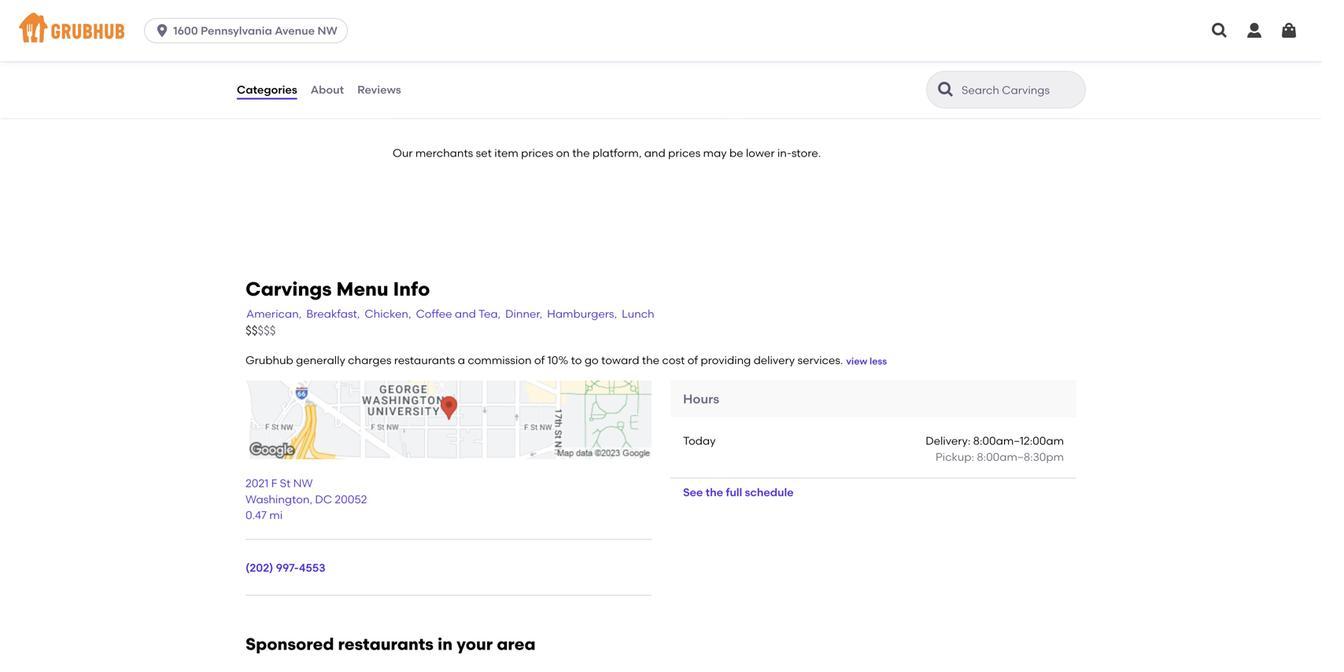 Task type: describe. For each thing, give the bounding box(es) containing it.
2021 f st nw washington , dc 20052 0.47 mi
[[246, 477, 367, 522]]

hamburgers,
[[547, 307, 617, 321]]

merchants
[[416, 146, 473, 160]]

carvings
[[246, 278, 332, 301]]

hamburgers, button
[[547, 305, 618, 323]]

chicken,
[[365, 307, 411, 321]]

item
[[495, 146, 519, 160]]

grey,
[[839, 70, 867, 83]]

view
[[847, 356, 868, 367]]

st
[[280, 477, 291, 490]]

about
[[311, 83, 344, 96]]

area
[[497, 635, 536, 655]]

services.
[[798, 354, 844, 367]]

sponsored
[[246, 635, 334, 655]]

chamomile (decaf), peppermint (decaf), jasmine, dragonwell, earl grey, and english breakfast by grace street coffee. button
[[740, 21, 1080, 115]]

lunch button
[[621, 305, 655, 323]]

svg image inside 1600 pennsylvania avenue nw button
[[154, 23, 170, 39]]

and inside chamomile (decaf), peppermint (decaf), jasmine, dragonwell, earl grey, and english breakfast by grace street coffee.
[[869, 70, 890, 83]]

the inside button
[[706, 486, 724, 500]]

sponsored restaurants in your area
[[246, 635, 536, 655]]

breakfast,
[[306, 307, 360, 321]]

2 (decaf), from the left
[[925, 54, 967, 67]]

dinner,
[[506, 307, 543, 321]]

8:00am–12:00am
[[974, 435, 1064, 448]]

2 prices from the left
[[668, 146, 701, 160]]

see the full schedule
[[683, 486, 794, 500]]

coffee and tea, button
[[415, 305, 502, 323]]

pickup: 8:00am–8:30pm
[[936, 451, 1064, 464]]

grubhub generally charges restaurants a commission of 10% to go toward the cost of providing delivery services. view less
[[246, 354, 887, 367]]

generally
[[296, 354, 345, 367]]

avenue
[[275, 24, 315, 37]]

2 of from the left
[[688, 354, 698, 367]]

in-
[[778, 146, 792, 160]]

carvings menu info
[[246, 278, 430, 301]]

1600
[[173, 24, 198, 37]]

8:00am–8:30pm
[[977, 451, 1064, 464]]

hours
[[683, 392, 720, 407]]

pennsylvania
[[201, 24, 272, 37]]

steamed milk and mocha sauce topped whipped cream.
[[397, 54, 661, 83]]

$$
[[246, 324, 258, 338]]

and right the platform,
[[645, 146, 666, 160]]

steamed
[[397, 54, 446, 67]]

in
[[438, 635, 453, 655]]

full
[[726, 486, 743, 500]]

go
[[585, 354, 599, 367]]

to
[[571, 354, 582, 367]]

,
[[310, 493, 313, 506]]

view less button
[[847, 355, 887, 369]]

toward
[[601, 354, 640, 367]]

$$$$$
[[246, 324, 276, 338]]

providing
[[701, 354, 751, 367]]

categories button
[[236, 61, 298, 118]]

street
[[786, 86, 818, 99]]

997-
[[276, 562, 299, 575]]

whipped
[[614, 54, 661, 67]]

steamed milk and mocha sauce topped whipped cream. button
[[387, 21, 727, 115]]

platform,
[[593, 146, 642, 160]]

topped
[[572, 54, 612, 67]]

(202) 997-4553
[[246, 562, 326, 575]]

info
[[393, 278, 430, 301]]

cost
[[662, 354, 685, 367]]

nw for avenue
[[318, 24, 338, 37]]

and left tea,
[[455, 307, 476, 321]]

1 of from the left
[[535, 354, 545, 367]]

Search Carvings search field
[[961, 83, 1081, 98]]

sauce
[[537, 54, 570, 67]]

washington
[[246, 493, 310, 506]]

dc
[[315, 493, 332, 506]]

chamomile
[[750, 54, 812, 67]]

cream.
[[397, 70, 435, 83]]

0.47
[[246, 509, 267, 522]]

20052
[[335, 493, 367, 506]]

tea,
[[479, 307, 501, 321]]

lower
[[746, 146, 775, 160]]



Task type: vqa. For each thing, say whether or not it's contained in the screenshot.
leftmost the
yes



Task type: locate. For each thing, give the bounding box(es) containing it.
our
[[393, 146, 413, 160]]

2021
[[246, 477, 269, 490]]

2 horizontal spatial the
[[706, 486, 724, 500]]

categories
[[237, 83, 297, 96]]

coffee
[[416, 307, 452, 321]]

pickup:
[[936, 451, 975, 464]]

0 horizontal spatial the
[[573, 146, 590, 160]]

your
[[457, 635, 493, 655]]

lunch
[[622, 307, 655, 321]]

restaurants left in
[[338, 635, 434, 655]]

prices
[[521, 146, 554, 160], [668, 146, 701, 160]]

delivery
[[754, 354, 795, 367]]

breakfast, button
[[306, 305, 361, 323]]

(decaf), up breakfast
[[925, 54, 967, 67]]

and down peppermint in the right of the page
[[869, 70, 890, 83]]

dragonwell,
[[750, 70, 813, 83]]

(202)
[[246, 562, 273, 575]]

grubhub
[[246, 354, 293, 367]]

10%
[[548, 354, 569, 367]]

peppermint
[[860, 54, 922, 67]]

of right "cost"
[[688, 354, 698, 367]]

svg image
[[1211, 21, 1230, 40], [1246, 21, 1264, 40], [154, 23, 170, 39], [1050, 85, 1069, 104]]

schedule
[[745, 486, 794, 500]]

nw right avenue
[[318, 24, 338, 37]]

0 horizontal spatial nw
[[293, 477, 313, 490]]

store.
[[792, 146, 821, 160]]

nw inside 1600 pennsylvania avenue nw button
[[318, 24, 338, 37]]

jasmine,
[[970, 54, 1018, 67]]

1 prices from the left
[[521, 146, 554, 160]]

mocha
[[497, 54, 535, 67]]

1 (decaf), from the left
[[815, 54, 857, 67]]

less
[[870, 356, 887, 367]]

delivery:
[[926, 435, 971, 448]]

0 horizontal spatial (decaf),
[[815, 54, 857, 67]]

milk
[[448, 54, 470, 67]]

earl
[[816, 70, 836, 83]]

our merchants set item prices on the platform, and prices may be lower in-store.
[[393, 146, 821, 160]]

f
[[271, 477, 277, 490]]

by
[[987, 70, 1000, 83]]

nw inside 2021 f st nw washington , dc 20052 0.47 mi
[[293, 477, 313, 490]]

on
[[556, 146, 570, 160]]

prices left may
[[668, 146, 701, 160]]

(decaf),
[[815, 54, 857, 67], [925, 54, 967, 67]]

and right milk
[[473, 54, 494, 67]]

be
[[730, 146, 744, 160]]

a
[[458, 354, 465, 367]]

of left 10%
[[535, 354, 545, 367]]

1 vertical spatial the
[[642, 354, 660, 367]]

and
[[473, 54, 494, 67], [869, 70, 890, 83], [645, 146, 666, 160], [455, 307, 476, 321]]

the right on
[[573, 146, 590, 160]]

nw right st
[[293, 477, 313, 490]]

prices left on
[[521, 146, 554, 160]]

delivery: 8:00am–12:00am
[[926, 435, 1064, 448]]

american,
[[246, 307, 302, 321]]

american, breakfast, chicken, coffee and tea, dinner, hamburgers, lunch
[[246, 307, 655, 321]]

1 horizontal spatial nw
[[318, 24, 338, 37]]

may
[[703, 146, 727, 160]]

0 vertical spatial nw
[[318, 24, 338, 37]]

of
[[535, 354, 545, 367], [688, 354, 698, 367]]

4553
[[299, 562, 326, 575]]

charges
[[348, 354, 392, 367]]

restaurants left the 'a'
[[394, 354, 455, 367]]

main navigation navigation
[[0, 0, 1323, 61]]

set
[[476, 146, 492, 160]]

and inside 'steamed milk and mocha sauce topped whipped cream.'
[[473, 54, 494, 67]]

1600 pennsylvania avenue nw button
[[144, 18, 354, 43]]

(202) 997-4553 button
[[246, 561, 326, 577]]

dinner, button
[[505, 305, 543, 323]]

0 vertical spatial the
[[573, 146, 590, 160]]

chicken, button
[[364, 305, 412, 323]]

(decaf), up the earl
[[815, 54, 857, 67]]

see
[[683, 486, 703, 500]]

svg image
[[1280, 21, 1299, 40]]

coffee.
[[820, 86, 859, 99]]

breakfast
[[933, 70, 984, 83]]

grace
[[750, 86, 783, 99]]

0 vertical spatial restaurants
[[394, 354, 455, 367]]

see the full schedule button
[[671, 479, 807, 507]]

2 vertical spatial the
[[706, 486, 724, 500]]

1 horizontal spatial (decaf),
[[925, 54, 967, 67]]

the left "cost"
[[642, 354, 660, 367]]

chamomile (decaf), peppermint (decaf), jasmine, dragonwell, earl grey, and english breakfast by grace street coffee.
[[750, 54, 1018, 99]]

english
[[893, 70, 931, 83]]

commission
[[468, 354, 532, 367]]

menu
[[337, 278, 389, 301]]

1 horizontal spatial the
[[642, 354, 660, 367]]

reviews
[[357, 83, 401, 96]]

1 vertical spatial nw
[[293, 477, 313, 490]]

1 horizontal spatial of
[[688, 354, 698, 367]]

0 horizontal spatial prices
[[521, 146, 554, 160]]

today
[[683, 435, 716, 448]]

0 horizontal spatial of
[[535, 354, 545, 367]]

the left full at the right bottom of page
[[706, 486, 724, 500]]

search icon image
[[937, 80, 956, 99]]

reviews button
[[357, 61, 402, 118]]

american, button
[[246, 305, 302, 323]]

1 horizontal spatial prices
[[668, 146, 701, 160]]

1 vertical spatial restaurants
[[338, 635, 434, 655]]

nw for st
[[293, 477, 313, 490]]



